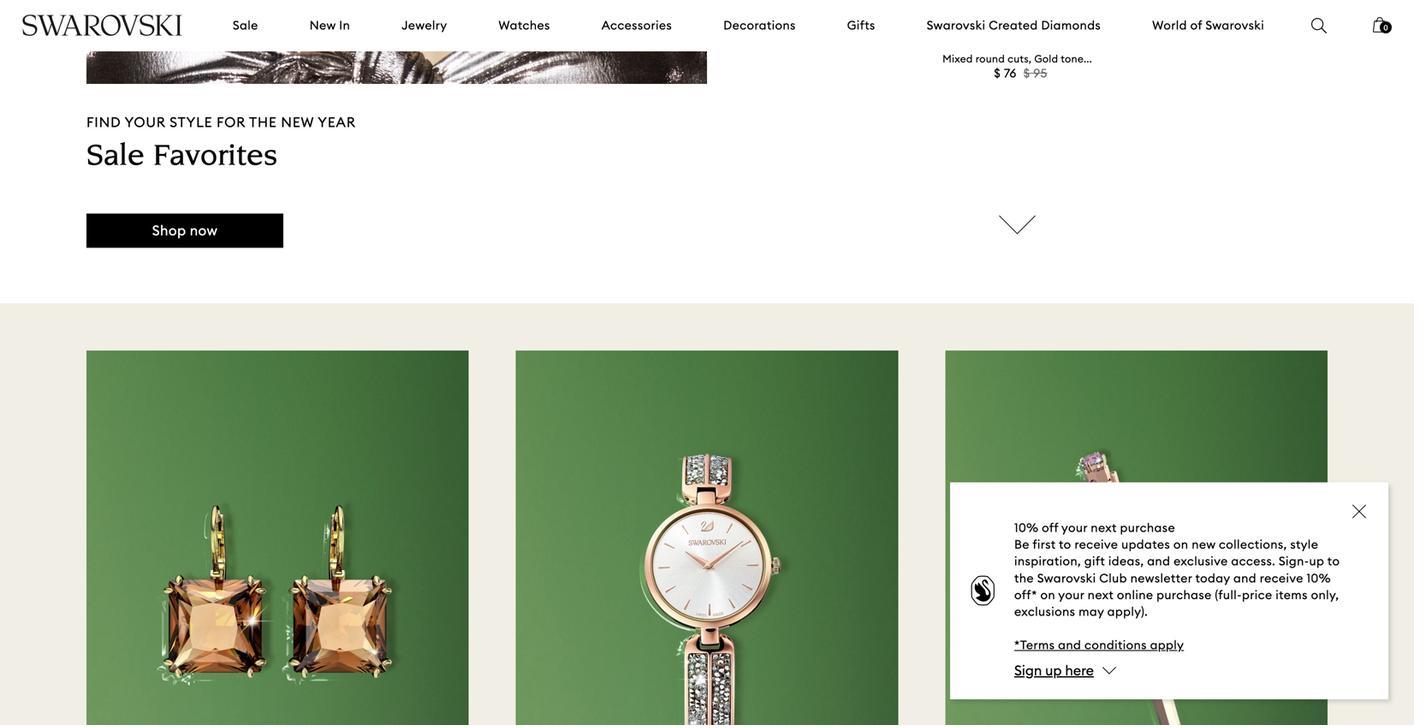 Task type: describe. For each thing, give the bounding box(es) containing it.
accessories link
[[601, 17, 672, 34]]

(full-
[[1215, 587, 1242, 603]]

2 horizontal spatial and
[[1233, 570, 1257, 586]]

mixed round cuts, gold tone... $ 76 $ 95
[[943, 52, 1092, 81]]

of
[[1190, 18, 1202, 33]]

gifts
[[847, 18, 875, 33]]

gold
[[1034, 52, 1058, 65]]

now
[[190, 222, 218, 239]]

gift
[[1084, 554, 1105, 569]]

0 horizontal spatial 10%
[[1014, 520, 1039, 535]]

find your style for the new year
[[86, 114, 356, 131]]

decorations
[[723, 18, 796, 33]]

1 vertical spatial your
[[1061, 520, 1088, 535]]

1 vertical spatial to
[[1327, 554, 1340, 569]]

2 vertical spatial your
[[1058, 587, 1084, 603]]

conditions
[[1085, 637, 1147, 653]]

cuts,
[[1008, 52, 1032, 65]]

swarovski created diamonds
[[927, 18, 1101, 33]]

sign-
[[1279, 554, 1309, 569]]

sale favorites
[[86, 142, 277, 173]]

created
[[989, 18, 1038, 33]]

online
[[1117, 587, 1153, 603]]

diamonds
[[1041, 18, 1101, 33]]

1 vertical spatial up
[[1045, 661, 1062, 679]]

0 link
[[1373, 15, 1392, 45]]

0 horizontal spatial style
[[170, 114, 213, 131]]

sale link
[[233, 17, 258, 34]]

the inside 10% off your next purchase be first to receive updates on new collections, style inspiration, gift ideas, and exclusive access. sign-up to the swarovski club newsletter today and receive 10% off* on your next online purchase (full-price items only, exclusions may apply).
[[1014, 570, 1034, 586]]

newsletter
[[1130, 570, 1192, 586]]

apply).
[[1107, 604, 1148, 619]]

tone...
[[1061, 52, 1092, 65]]

world of swarovski link
[[1152, 17, 1264, 34]]

0 horizontal spatial swarovski
[[927, 18, 986, 33]]

new
[[310, 18, 336, 33]]

round
[[976, 52, 1005, 65]]

swarovski image
[[21, 14, 183, 36]]

accessories
[[601, 18, 672, 33]]

be
[[1014, 537, 1030, 552]]

10% off your next purchase be first to receive updates on new collections, style inspiration, gift ideas, and exclusive access. sign-up to the swarovski club newsletter today and receive 10% off* on your next online purchase (full-price items only, exclusions may apply).
[[1014, 520, 1340, 619]]

1 vertical spatial on
[[1040, 587, 1055, 603]]

favorites
[[152, 142, 277, 173]]

today
[[1195, 570, 1230, 586]]

apply
[[1150, 637, 1184, 653]]

items
[[1276, 587, 1308, 603]]

up inside 10% off your next purchase be first to receive updates on new collections, style inspiration, gift ideas, and exclusive access. sign-up to the swarovski club newsletter today and receive 10% off* on your next online purchase (full-price items only, exclusions may apply).
[[1309, 554, 1324, 569]]

find
[[86, 114, 121, 131]]

mixed
[[943, 52, 973, 65]]

decorations link
[[723, 17, 796, 34]]

club
[[1099, 570, 1127, 586]]

0 horizontal spatial sale
[[86, 142, 145, 173]]

swarovski inside 'link'
[[1206, 18, 1264, 33]]

off*
[[1014, 587, 1037, 603]]

exclusions
[[1014, 604, 1075, 619]]

*terms
[[1014, 637, 1055, 653]]

swarovski inside 10% off your next purchase be first to receive updates on new collections, style inspiration, gift ideas, and exclusive access. sign-up to the swarovski club newsletter today and receive 10% off* on your next online purchase (full-price items only, exclusions may apply).
[[1037, 570, 1096, 586]]

first
[[1033, 537, 1056, 552]]

0 horizontal spatial to
[[1059, 537, 1071, 552]]



Task type: locate. For each thing, give the bounding box(es) containing it.
here
[[1065, 661, 1094, 679]]

on up exclusive
[[1173, 537, 1188, 552]]

receive up the gift
[[1075, 537, 1118, 552]]

0 vertical spatial to
[[1059, 537, 1071, 552]]

10%
[[1014, 520, 1039, 535], [1307, 570, 1331, 586]]

swarovski created diamonds link
[[927, 17, 1101, 34]]

purchase up updates
[[1120, 520, 1175, 535]]

your right find
[[125, 114, 166, 131]]

on up the exclusions
[[1040, 587, 1055, 603]]

0
[[1384, 23, 1388, 32]]

region containing $ 76
[[899, 0, 1136, 235]]

and
[[1147, 554, 1170, 569], [1233, 570, 1257, 586], [1058, 637, 1081, 653]]

shop
[[152, 222, 186, 239]]

1 horizontal spatial the
[[1014, 570, 1034, 586]]

1 vertical spatial next
[[1088, 587, 1114, 603]]

purchase down newsletter
[[1157, 587, 1212, 603]]

jewelry
[[402, 18, 447, 33]]

1 horizontal spatial and
[[1147, 554, 1170, 569]]

new left year
[[281, 114, 314, 131]]

style
[[170, 114, 213, 131], [1290, 537, 1318, 552]]

$ 76
[[994, 65, 1017, 81]]

style inside 10% off your next purchase be first to receive updates on new collections, style inspiration, gift ideas, and exclusive access. sign-up to the swarovski club newsletter today and receive 10% off* on your next online purchase (full-price items only, exclusions may apply).
[[1290, 537, 1318, 552]]

your
[[125, 114, 166, 131], [1061, 520, 1088, 535], [1058, 587, 1084, 603]]

watches link
[[499, 17, 550, 34]]

0 horizontal spatial on
[[1040, 587, 1055, 603]]

*terms and conditions apply link
[[1014, 637, 1184, 653]]

1 vertical spatial receive
[[1260, 570, 1303, 586]]

the
[[249, 114, 277, 131], [1014, 570, 1034, 586]]

0 vertical spatial the
[[249, 114, 277, 131]]

sale
[[1007, 16, 1027, 28], [233, 18, 258, 33], [86, 142, 145, 173]]

collections,
[[1219, 537, 1287, 552]]

receive
[[1075, 537, 1118, 552], [1260, 570, 1303, 586]]

0 vertical spatial and
[[1147, 554, 1170, 569]]

ideas,
[[1108, 554, 1144, 569]]

and down access.
[[1233, 570, 1257, 586]]

0 horizontal spatial new
[[281, 114, 314, 131]]

region
[[899, 0, 1136, 235]]

2 horizontal spatial swarovski
[[1206, 18, 1264, 33]]

search image image
[[1311, 18, 1327, 33]]

2 horizontal spatial sale
[[1007, 16, 1027, 28]]

0 horizontal spatial up
[[1045, 661, 1062, 679]]

1 vertical spatial 10%
[[1307, 570, 1331, 586]]

1 vertical spatial and
[[1233, 570, 1257, 586]]

may
[[1079, 604, 1104, 619]]

1 horizontal spatial new
[[1192, 537, 1216, 552]]

1 horizontal spatial on
[[1173, 537, 1188, 552]]

swarovski up mixed
[[927, 18, 986, 33]]

watches
[[499, 18, 550, 33]]

2 vertical spatial and
[[1058, 637, 1081, 653]]

0 vertical spatial up
[[1309, 554, 1324, 569]]

in
[[339, 18, 350, 33]]

jewelry link
[[402, 17, 447, 34]]

style up sign-
[[1290, 537, 1318, 552]]

sale down find
[[86, 142, 145, 173]]

only,
[[1311, 587, 1339, 603]]

to
[[1059, 537, 1071, 552], [1327, 554, 1340, 569]]

0 vertical spatial 10%
[[1014, 520, 1039, 535]]

0 vertical spatial purchase
[[1120, 520, 1175, 535]]

10% up be
[[1014, 520, 1039, 535]]

$ 95
[[1024, 65, 1047, 81]]

sale up cuts,
[[1007, 16, 1027, 28]]

sign up here link
[[1014, 661, 1094, 679]]

sign
[[1014, 661, 1042, 679]]

exclusive
[[1174, 554, 1228, 569]]

1 vertical spatial new
[[1192, 537, 1216, 552]]

1 vertical spatial purchase
[[1157, 587, 1212, 603]]

10% up "only,"
[[1307, 570, 1331, 586]]

to right the first
[[1059, 537, 1071, 552]]

0 vertical spatial next
[[1091, 520, 1117, 535]]

world
[[1152, 18, 1187, 33]]

swarovski
[[927, 18, 986, 33], [1206, 18, 1264, 33], [1037, 570, 1096, 586]]

style up sale favorites
[[170, 114, 213, 131]]

0 vertical spatial style
[[170, 114, 213, 131]]

0 vertical spatial receive
[[1075, 537, 1118, 552]]

for
[[217, 114, 246, 131]]

and up newsletter
[[1147, 554, 1170, 569]]

next up may in the right of the page
[[1088, 587, 1114, 603]]

access.
[[1231, 554, 1275, 569]]

new
[[281, 114, 314, 131], [1192, 537, 1216, 552]]

0 vertical spatial your
[[125, 114, 166, 131]]

next up the gift
[[1091, 520, 1117, 535]]

world of swarovski
[[1152, 18, 1264, 33]]

swarovski right of
[[1206, 18, 1264, 33]]

purchase
[[1120, 520, 1175, 535], [1157, 587, 1212, 603]]

new inside 10% off your next purchase be first to receive updates on new collections, style inspiration, gift ideas, and exclusive access. sign-up to the swarovski club newsletter today and receive 10% off* on your next online purchase (full-price items only, exclusions may apply).
[[1192, 537, 1216, 552]]

1 vertical spatial the
[[1014, 570, 1034, 586]]

swarovski down inspiration,
[[1037, 570, 1096, 586]]

sale left new
[[233, 18, 258, 33]]

0 vertical spatial new
[[281, 114, 314, 131]]

cart-mobile image image
[[1373, 17, 1387, 33]]

0 horizontal spatial receive
[[1075, 537, 1118, 552]]

0 horizontal spatial the
[[249, 114, 277, 131]]

gifts link
[[847, 17, 875, 34]]

on
[[1173, 537, 1188, 552], [1040, 587, 1055, 603]]

year
[[318, 114, 356, 131]]

up right sign
[[1045, 661, 1062, 679]]

1 horizontal spatial swarovski
[[1037, 570, 1096, 586]]

up up "only,"
[[1309, 554, 1324, 569]]

new in link
[[310, 17, 350, 34]]

1 horizontal spatial to
[[1327, 554, 1340, 569]]

inspiration,
[[1014, 554, 1081, 569]]

1 horizontal spatial up
[[1309, 554, 1324, 569]]

your right off
[[1061, 520, 1088, 535]]

*terms and conditions apply
[[1014, 637, 1184, 653]]

receive up items
[[1260, 570, 1303, 586]]

next
[[1091, 520, 1117, 535], [1088, 587, 1114, 603]]

and up here in the right of the page
[[1058, 637, 1081, 653]]

new in
[[310, 18, 350, 33]]

price
[[1242, 587, 1272, 603]]

your up may in the right of the page
[[1058, 587, 1084, 603]]

new up exclusive
[[1192, 537, 1216, 552]]

1 vertical spatial style
[[1290, 537, 1318, 552]]

to up "only,"
[[1327, 554, 1340, 569]]

0 horizontal spatial and
[[1058, 637, 1081, 653]]

shop now link
[[86, 214, 283, 248]]

up
[[1309, 554, 1324, 569], [1045, 661, 1062, 679]]

the up off*
[[1014, 570, 1034, 586]]

1 horizontal spatial receive
[[1260, 570, 1303, 586]]

off
[[1042, 520, 1058, 535]]

shop now
[[152, 222, 218, 239]]

1 horizontal spatial 10%
[[1307, 570, 1331, 586]]

the right for
[[249, 114, 277, 131]]

0 vertical spatial on
[[1173, 537, 1188, 552]]

1 horizontal spatial style
[[1290, 537, 1318, 552]]

updates
[[1121, 537, 1170, 552]]

1 horizontal spatial sale
[[233, 18, 258, 33]]

sign up here
[[1014, 661, 1094, 679]]



Task type: vqa. For each thing, say whether or not it's contained in the screenshot.
or more. or
no



